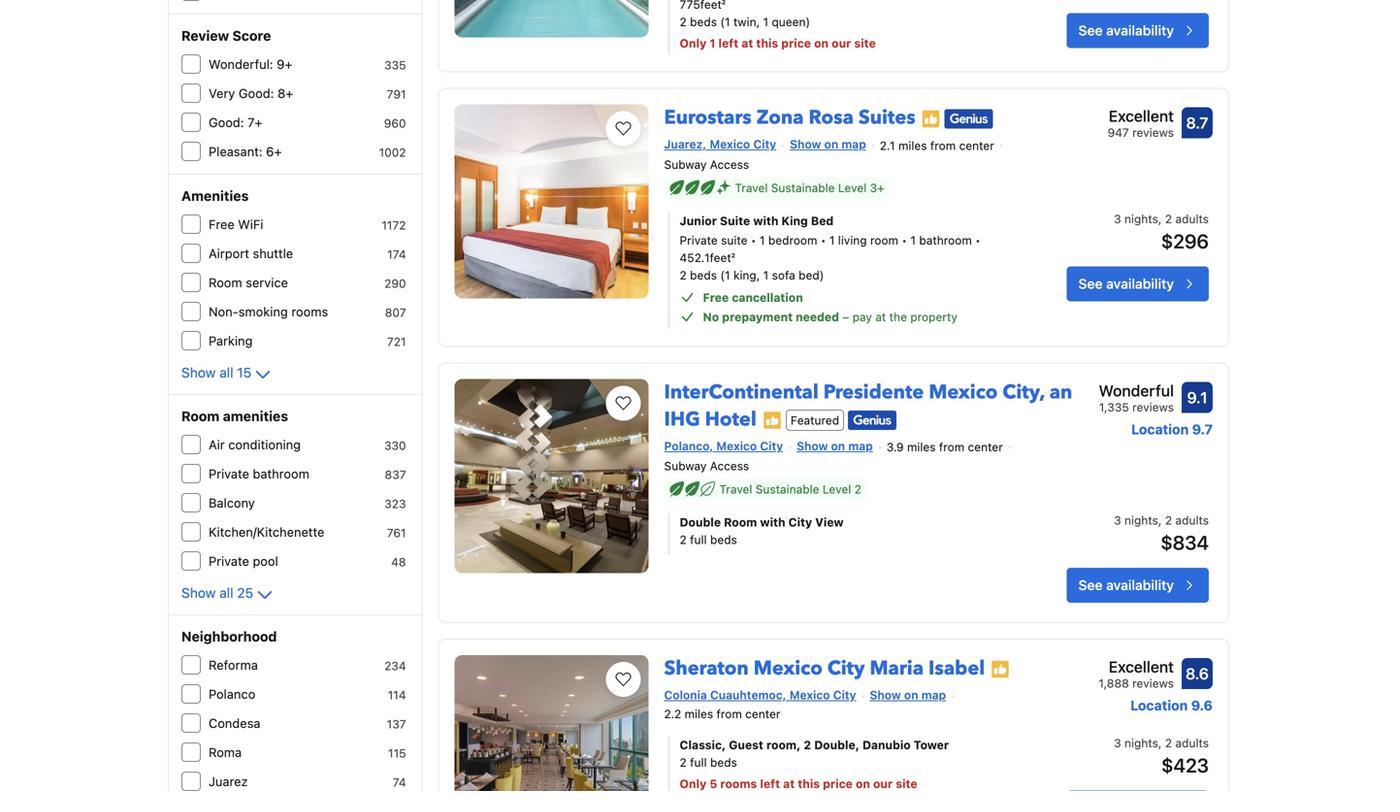Task type: describe. For each thing, give the bounding box(es) containing it.
1,335
[[1100, 400, 1130, 414]]

scored 8.7 element
[[1182, 107, 1213, 138]]

0 horizontal spatial bathroom
[[253, 466, 310, 481]]

2.1
[[880, 139, 896, 152]]

at inside classic, guest room, 2 double, danubio tower 2 full beds only 5 rooms left at this price on our site
[[784, 777, 795, 791]]

review
[[182, 28, 229, 44]]

0 horizontal spatial left
[[719, 37, 739, 50]]

48
[[391, 555, 406, 569]]

map for city
[[922, 688, 947, 702]]

on inside classic, guest room, 2 double, danubio tower 2 full beds only 5 rooms left at this price on our site
[[856, 777, 871, 791]]

private for private pool
[[209, 554, 249, 568]]

reforma
[[209, 658, 258, 672]]

115
[[388, 747, 406, 760]]

eurostars zona rosa suites
[[665, 105, 916, 131]]

2.2
[[665, 707, 682, 721]]

featured
[[791, 414, 840, 427]]

330
[[384, 439, 406, 452]]

beds left twin, in the right of the page
[[690, 15, 717, 29]]

2 inside double room with city view 2 full beds
[[680, 533, 687, 547]]

reviews for intercontinental presidente mexico city, an ihg hotel
[[1133, 400, 1175, 414]]

2 down classic,
[[680, 756, 687, 769]]

wifi
[[238, 217, 264, 232]]

2 right "room,"
[[804, 738, 812, 752]]

parking
[[209, 333, 253, 348]]

sustainable for presidente
[[756, 482, 820, 496]]

room inside double room with city view 2 full beds
[[724, 516, 758, 529]]

807
[[385, 306, 406, 319]]

free cancellation
[[703, 291, 804, 304]]

1 vertical spatial this property is part of our preferred partner program. it's committed to providing excellent service and good value. it'll pay us a higher commission if you make a booking. image
[[763, 411, 782, 430]]

show all 25 button
[[182, 583, 277, 607]]

pleasant: 6+
[[209, 144, 282, 159]]

queen)
[[772, 15, 811, 29]]

free for free wifi
[[209, 217, 235, 232]]

sheraton
[[665, 655, 749, 682]]

mexico for polanco, mexico city
[[717, 439, 757, 453]]

323
[[385, 497, 406, 511]]

show all 25
[[182, 585, 253, 601]]

pleasant:
[[209, 144, 263, 159]]

only 1 left at this price on our site
[[680, 37, 876, 50]]

room for room service
[[209, 275, 242, 290]]

rooms inside classic, guest room, 2 double, danubio tower 2 full beds only 5 rooms left at this price on our site
[[721, 777, 757, 791]]

bed)
[[799, 268, 825, 282]]

show all 15 button
[[182, 363, 275, 386]]

isabel
[[929, 655, 986, 682]]

761
[[387, 526, 406, 540]]

8+
[[278, 86, 294, 100]]

subway for intercontinental presidente mexico city, an ihg hotel
[[665, 459, 707, 473]]

on up rosa
[[815, 37, 829, 50]]

excellent element for 8.7
[[1108, 105, 1175, 128]]

airport
[[209, 246, 249, 261]]

sofa
[[772, 268, 796, 282]]

1 see availability from the top
[[1079, 22, 1175, 38]]

1 left sofa
[[764, 268, 769, 282]]

from for suites
[[931, 139, 956, 152]]

service
[[246, 275, 288, 290]]

private for private bathroom
[[209, 466, 249, 481]]

excellent 1,888 reviews
[[1099, 658, 1175, 690]]

suite
[[721, 233, 748, 247]]

excellent element for 8.6
[[1099, 655, 1175, 679]]

show for sheraton
[[870, 688, 902, 702]]

pay
[[853, 310, 873, 324]]

3 for an
[[1115, 514, 1122, 527]]

availability for intercontinental presidente mexico city, an ihg hotel
[[1107, 577, 1175, 593]]

center for city,
[[968, 440, 1004, 454]]

adults inside 3 nights , 2 adults $296
[[1176, 212, 1210, 226]]

2 vertical spatial center
[[746, 707, 781, 721]]

pool
[[253, 554, 278, 568]]

9.6
[[1192, 698, 1213, 714]]

9.7
[[1193, 421, 1213, 437]]

nights for an
[[1125, 514, 1159, 527]]

roma
[[209, 745, 242, 760]]

colonia cuauhtemoc, mexico city
[[665, 688, 857, 702]]

1 only from the top
[[680, 37, 707, 50]]

eurostars
[[665, 105, 752, 131]]

show all 15
[[182, 365, 252, 381]]

3 nights , 2 adults $423
[[1115, 736, 1210, 776]]

classic, guest room, 2 double, danubio tower link
[[680, 736, 1008, 754]]

city,
[[1003, 379, 1045, 406]]

air conditioning
[[209, 437, 301, 452]]

1 (1 from the top
[[721, 15, 731, 29]]

$423
[[1162, 754, 1210, 776]]

excellent 947 reviews
[[1108, 107, 1175, 139]]

adults for isabel
[[1176, 736, 1210, 750]]

free wifi
[[209, 217, 264, 232]]

very good: 8+
[[209, 86, 294, 100]]

miles for mexico
[[908, 440, 936, 454]]

0 horizontal spatial this
[[757, 37, 779, 50]]

1 vertical spatial good:
[[209, 115, 244, 130]]

beds inside classic, guest room, 2 double, danubio tower 2 full beds only 5 rooms left at this price on our site
[[711, 756, 738, 769]]

room
[[871, 233, 899, 247]]

see availability link for eurostars zona rosa suites
[[1067, 266, 1210, 301]]

excellent for 8.6
[[1109, 658, 1175, 676]]

center for suites
[[960, 139, 995, 152]]

947
[[1108, 126, 1130, 139]]

excellent for 8.7
[[1109, 107, 1175, 125]]

2 horizontal spatial at
[[876, 310, 887, 324]]

city for polanco,
[[760, 439, 784, 453]]

1 see from the top
[[1079, 22, 1103, 38]]

791
[[387, 87, 406, 101]]

full inside classic, guest room, 2 double, danubio tower 2 full beds only 5 rooms left at this price on our site
[[690, 756, 707, 769]]

price inside classic, guest room, 2 double, danubio tower 2 full beds only 5 rooms left at this price on our site
[[823, 777, 853, 791]]

721
[[387, 335, 406, 349]]

review score
[[182, 28, 271, 44]]

living
[[839, 233, 867, 247]]

site inside classic, guest room, 2 double, danubio tower 2 full beds only 5 rooms left at this price on our site
[[896, 777, 918, 791]]

on for presidente
[[831, 439, 846, 453]]

intercontinental
[[665, 379, 819, 406]]

non-
[[209, 304, 239, 319]]

137
[[387, 717, 406, 731]]

452.1feet²
[[680, 251, 736, 264]]

non-smoking rooms
[[209, 304, 328, 319]]

, for an
[[1159, 514, 1162, 527]]

polanco
[[209, 687, 256, 701]]

on for mexico
[[905, 688, 919, 702]]

1 left living
[[830, 233, 835, 247]]

2 inside 3 nights , 2 adults $834
[[1166, 514, 1173, 527]]

3.9
[[887, 440, 904, 454]]

3 nights , 2 adults $296
[[1115, 212, 1210, 252]]

15
[[237, 365, 252, 381]]

travel for eurostars
[[735, 181, 768, 194]]

–
[[843, 310, 850, 324]]

mexico inside intercontinental presidente mexico city, an ihg hotel
[[929, 379, 998, 406]]

suite
[[720, 214, 751, 227]]

tower
[[914, 738, 950, 752]]

234
[[384, 659, 406, 673]]

wonderful 1,335 reviews
[[1099, 381, 1175, 414]]

city inside double room with city view 2 full beds
[[789, 516, 813, 529]]

see availability for intercontinental presidente mexico city, an ihg hotel
[[1079, 577, 1175, 593]]

bathroom inside private suite • 1 bedroom • 1 living room • 1 bathroom • 452.1feet² 2 beds (1 king, 1 sofa bed)
[[920, 233, 972, 247]]

5
[[710, 777, 718, 791]]

conditioning
[[228, 437, 301, 452]]

3 inside 3 nights , 2 adults $296
[[1115, 212, 1122, 226]]

1 down 2 beds (1 twin, 1 queen)
[[710, 37, 716, 50]]

1 down junior suite with king bed
[[760, 233, 765, 247]]

2 vertical spatial from
[[717, 707, 742, 721]]

property
[[911, 310, 958, 324]]

location for sheraton mexico city maria isabel
[[1131, 698, 1189, 714]]

2 up the double room with city view link on the bottom
[[855, 482, 862, 496]]

map for mexico
[[849, 439, 873, 453]]

all for 25
[[220, 585, 234, 601]]

8.7
[[1187, 114, 1209, 132]]

level for presidente
[[823, 482, 852, 496]]

this inside classic, guest room, 2 double, danubio tower 2 full beds only 5 rooms left at this price on our site
[[798, 777, 820, 791]]

junior
[[680, 214, 717, 227]]

1 availability from the top
[[1107, 22, 1175, 38]]

wonderful:
[[209, 57, 273, 71]]

travel for intercontinental
[[720, 482, 753, 496]]

cancellation
[[732, 291, 804, 304]]

left inside classic, guest room, 2 double, danubio tower 2 full beds only 5 rooms left at this price on our site
[[760, 777, 781, 791]]

double
[[680, 516, 721, 529]]

view
[[816, 516, 844, 529]]

no prepayment needed – pay at the property
[[703, 310, 958, 324]]



Task type: locate. For each thing, give the bounding box(es) containing it.
miles for rosa
[[899, 139, 928, 152]]

1 vertical spatial location
[[1131, 698, 1189, 714]]

reviews up location 9.6
[[1133, 677, 1175, 690]]

with inside double room with city view 2 full beds
[[761, 516, 786, 529]]

2 subway from the top
[[665, 459, 707, 473]]

our down danubio
[[874, 777, 893, 791]]

mexico for juarez, mexico city
[[710, 138, 751, 151]]

intercontinental presidente mexico city, an ihg hotel
[[665, 379, 1073, 433]]

see availability link for intercontinental presidente mexico city, an ihg hotel
[[1067, 568, 1210, 603]]

1,888
[[1099, 677, 1130, 690]]

0 horizontal spatial this property is part of our preferred partner program. it's committed to providing excellent service and good value. it'll pay us a higher commission if you make a booking. image
[[763, 411, 782, 430]]

this property is part of our preferred partner program. it's committed to providing excellent service and good value. it'll pay us a higher commission if you make a booking. image
[[922, 109, 941, 128], [763, 411, 782, 430]]

beds inside double room with city view 2 full beds
[[711, 533, 738, 547]]

show on map for zona
[[790, 138, 867, 151]]

1 vertical spatial center
[[968, 440, 1004, 454]]

from
[[931, 139, 956, 152], [940, 440, 965, 454], [717, 707, 742, 721]]

1 vertical spatial show on map
[[797, 439, 873, 453]]

availability down 3 nights , 2 adults $296 on the top right of the page
[[1107, 276, 1175, 292]]

1 horizontal spatial this property is part of our preferred partner program. it's committed to providing excellent service and good value. it'll pay us a higher commission if you make a booking. image
[[922, 109, 941, 128]]

eurostars zona rosa suites link
[[665, 97, 916, 131]]

excellent element
[[1108, 105, 1175, 128], [1099, 655, 1175, 679]]

0 vertical spatial (1
[[721, 15, 731, 29]]

subway inside "2.1 miles from center subway access"
[[665, 158, 707, 171]]

with for city
[[761, 516, 786, 529]]

adults for an
[[1176, 514, 1210, 527]]

1 vertical spatial excellent element
[[1099, 655, 1175, 679]]

center inside the 3.9 miles from center subway access
[[968, 440, 1004, 454]]

double room with city view 2 full beds
[[680, 516, 844, 547]]

city
[[754, 138, 777, 151], [760, 439, 784, 453], [789, 516, 813, 529], [828, 655, 865, 682], [834, 688, 857, 702]]

1 vertical spatial sustainable
[[756, 482, 820, 496]]

1 vertical spatial level
[[823, 482, 852, 496]]

0 horizontal spatial site
[[855, 37, 876, 50]]

0 vertical spatial level
[[839, 181, 867, 194]]

subway inside the 3.9 miles from center subway access
[[665, 459, 707, 473]]

1 full from the top
[[690, 533, 707, 547]]

2 beds (1 twin, 1 queen)
[[680, 15, 811, 29]]

1 vertical spatial nights
[[1125, 514, 1159, 527]]

this property is part of our preferred partner program. it's committed to providing excellent service and good value. it'll pay us a higher commission if you make a booking. image
[[922, 109, 941, 128], [763, 411, 782, 430], [991, 660, 1011, 679], [991, 660, 1011, 679]]

location 9.7
[[1132, 421, 1213, 437]]

0 vertical spatial private
[[680, 233, 718, 247]]

3 nights from the top
[[1125, 736, 1159, 750]]

show down "eurostars zona rosa suites"
[[790, 138, 822, 151]]

beds
[[690, 15, 717, 29], [690, 268, 717, 282], [711, 533, 738, 547], [711, 756, 738, 769]]

3 see from the top
[[1079, 577, 1103, 593]]

2 up $296
[[1166, 212, 1173, 226]]

1 horizontal spatial price
[[823, 777, 853, 791]]

no
[[703, 310, 720, 324]]

travel sustainable level 3+
[[735, 181, 885, 194]]

show inside "dropdown button"
[[182, 365, 216, 381]]

0 vertical spatial left
[[719, 37, 739, 50]]

an
[[1050, 379, 1073, 406]]

show on map for presidente
[[797, 439, 873, 453]]

0 vertical spatial see availability link
[[1067, 13, 1210, 48]]

0 vertical spatial center
[[960, 139, 995, 152]]

2 inside the '3 nights , 2 adults $423'
[[1166, 736, 1173, 750]]

all for 15
[[220, 365, 234, 381]]

on down rosa
[[825, 138, 839, 151]]

1 vertical spatial left
[[760, 777, 781, 791]]

left down 2 beds (1 twin, 1 queen)
[[719, 37, 739, 50]]

at down twin, in the right of the page
[[742, 37, 754, 50]]

1 vertical spatial site
[[896, 777, 918, 791]]

see availability for eurostars zona rosa suites
[[1079, 276, 1175, 292]]

1 vertical spatial see availability
[[1079, 276, 1175, 292]]

1 , from the top
[[1159, 212, 1162, 226]]

1 adults from the top
[[1176, 212, 1210, 226]]

6+
[[266, 144, 282, 159]]

0 vertical spatial sustainable
[[772, 181, 835, 194]]

private for private suite • 1 bedroom • 1 living room • 1 bathroom • 452.1feet² 2 beds (1 king, 1 sofa bed)
[[680, 233, 718, 247]]

0 vertical spatial miles
[[899, 139, 928, 152]]

2 access from the top
[[710, 459, 750, 473]]

1 horizontal spatial this
[[798, 777, 820, 791]]

bathroom down conditioning
[[253, 466, 310, 481]]

0 vertical spatial at
[[742, 37, 754, 50]]

sheraton mexico city maria isabel link
[[665, 648, 986, 682]]

nights inside 3 nights , 2 adults $296
[[1125, 212, 1159, 226]]

2 up $423
[[1166, 736, 1173, 750]]

0 vertical spatial see availability
[[1079, 22, 1175, 38]]

0 horizontal spatial free
[[209, 217, 235, 232]]

3 , from the top
[[1159, 736, 1162, 750]]

danubio
[[863, 738, 911, 752]]

from for city,
[[940, 440, 965, 454]]

1 vertical spatial with
[[761, 516, 786, 529]]

1 subway from the top
[[665, 158, 707, 171]]

subway down 'juarez,'
[[665, 158, 707, 171]]

polanco,
[[665, 439, 714, 453]]

0 vertical spatial from
[[931, 139, 956, 152]]

3 for isabel
[[1115, 736, 1122, 750]]

0 vertical spatial map
[[842, 138, 867, 151]]

1 horizontal spatial at
[[784, 777, 795, 791]]

0 vertical spatial only
[[680, 37, 707, 50]]

presidente
[[824, 379, 924, 406]]

from inside the 3.9 miles from center subway access
[[940, 440, 965, 454]]

2 left twin, in the right of the page
[[680, 15, 687, 29]]

on down maria
[[905, 688, 919, 702]]

see for eurostars zona rosa suites
[[1079, 276, 1103, 292]]

2 , from the top
[[1159, 514, 1162, 527]]

2 nights from the top
[[1125, 514, 1159, 527]]

show for eurostars
[[790, 138, 822, 151]]

full down classic,
[[690, 756, 707, 769]]

2.1 miles from center subway access
[[665, 139, 995, 171]]

free up no
[[703, 291, 729, 304]]

our inside classic, guest room, 2 double, danubio tower 2 full beds only 5 rooms left at this price on our site
[[874, 777, 893, 791]]

1 horizontal spatial bathroom
[[920, 233, 972, 247]]

1 right the 'room'
[[911, 233, 916, 247]]

2 see from the top
[[1079, 276, 1103, 292]]

1172
[[382, 218, 406, 232]]

2 adults from the top
[[1176, 514, 1210, 527]]

sustainable up king
[[772, 181, 835, 194]]

center right '2.1'
[[960, 139, 995, 152]]

$834
[[1161, 531, 1210, 554]]

0 vertical spatial show on map
[[790, 138, 867, 151]]

0 horizontal spatial price
[[782, 37, 812, 50]]

, up $834
[[1159, 514, 1162, 527]]

(1
[[721, 15, 731, 29], [721, 268, 731, 282]]

only down 2 beds (1 twin, 1 queen)
[[680, 37, 707, 50]]

private up balcony
[[209, 466, 249, 481]]

this down twin, in the right of the page
[[757, 37, 779, 50]]

2 vertical spatial map
[[922, 688, 947, 702]]

1 vertical spatial from
[[940, 440, 965, 454]]

our
[[832, 37, 852, 50], [874, 777, 893, 791]]

1 vertical spatial reviews
[[1133, 400, 1175, 414]]

1 vertical spatial only
[[680, 777, 707, 791]]

access down the 'polanco, mexico city'
[[710, 459, 750, 473]]

this property is part of our preferred partner program. it's committed to providing excellent service and good value. it'll pay us a higher commission if you make a booking. image right hotel
[[763, 411, 782, 430]]

(1 inside private suite • 1 bedroom • 1 living room • 1 bathroom • 452.1feet² 2 beds (1 king, 1 sofa bed)
[[721, 268, 731, 282]]

1 see availability link from the top
[[1067, 13, 1210, 48]]

junior suite with king bed link
[[680, 212, 1008, 229]]

city up travel sustainable level 2
[[760, 439, 784, 453]]

, for isabel
[[1159, 736, 1162, 750]]

only inside classic, guest room, 2 double, danubio tower 2 full beds only 5 rooms left at this price on our site
[[680, 777, 707, 791]]

genius discounts available at this property. image
[[945, 109, 994, 128], [945, 109, 994, 128], [849, 411, 897, 430], [849, 411, 897, 430]]

beds up 5
[[711, 756, 738, 769]]

9+
[[277, 57, 293, 71]]

private inside private suite • 1 bedroom • 1 living room • 1 bathroom • 452.1feet² 2 beds (1 king, 1 sofa bed)
[[680, 233, 718, 247]]

excellent
[[1109, 107, 1175, 125], [1109, 658, 1175, 676]]

3
[[1115, 212, 1122, 226], [1115, 514, 1122, 527], [1115, 736, 1122, 750]]

mexico down eurostars
[[710, 138, 751, 151]]

1 horizontal spatial left
[[760, 777, 781, 791]]

2 availability from the top
[[1107, 276, 1175, 292]]

1 vertical spatial map
[[849, 439, 873, 453]]

3 inside 3 nights , 2 adults $834
[[1115, 514, 1122, 527]]

excellent inside excellent 947 reviews
[[1109, 107, 1175, 125]]

0 horizontal spatial rooms
[[292, 304, 328, 319]]

show on map down maria
[[870, 688, 947, 702]]

sheraton mexico city maria isabel image
[[455, 655, 649, 791]]

eurostars zona rosa suites image
[[455, 105, 649, 299]]

miles right '2.1'
[[899, 139, 928, 152]]

reviews inside wonderful 1,335 reviews
[[1133, 400, 1175, 414]]

1 3 from the top
[[1115, 212, 1122, 226]]

reviews right '947'
[[1133, 126, 1175, 139]]

2 vertical spatial nights
[[1125, 736, 1159, 750]]

sustainable for zona
[[772, 181, 835, 194]]

this down "room,"
[[798, 777, 820, 791]]

mexico down hotel
[[717, 439, 757, 453]]

0 vertical spatial reviews
[[1133, 126, 1175, 139]]

see for intercontinental presidente mexico city, an ihg hotel
[[1079, 577, 1103, 593]]

3+
[[870, 181, 885, 194]]

availability
[[1107, 22, 1175, 38], [1107, 276, 1175, 292], [1107, 577, 1175, 593]]

show on map for mexico
[[870, 688, 947, 702]]

,
[[1159, 212, 1162, 226], [1159, 514, 1162, 527], [1159, 736, 1162, 750]]

this property is part of our preferred partner program. it's committed to providing excellent service and good value. it'll pay us a higher commission if you make a booking. image right suites
[[922, 109, 941, 128]]

zona
[[757, 105, 804, 131]]

smoking
[[239, 304, 288, 319]]

beds down 452.1feet² on the top of the page
[[690, 268, 717, 282]]

level
[[839, 181, 867, 194], [823, 482, 852, 496]]

1 all from the top
[[220, 365, 234, 381]]

2 down 452.1feet² on the top of the page
[[680, 268, 687, 282]]

1 vertical spatial all
[[220, 585, 234, 601]]

3 adults from the top
[[1176, 736, 1210, 750]]

0 vertical spatial all
[[220, 365, 234, 381]]

1 nights from the top
[[1125, 212, 1159, 226]]

, up $423
[[1159, 736, 1162, 750]]

condesa
[[209, 716, 261, 730]]

free for free cancellation
[[703, 291, 729, 304]]

1 vertical spatial bathroom
[[253, 466, 310, 481]]

see availability link down 3 nights , 2 adults $296 on the top right of the page
[[1067, 266, 1210, 301]]

2 vertical spatial private
[[209, 554, 249, 568]]

subway for eurostars zona rosa suites
[[665, 158, 707, 171]]

2 reviews from the top
[[1133, 400, 1175, 414]]

3.9 miles from center subway access
[[665, 440, 1004, 473]]

1 • from the left
[[751, 233, 757, 247]]

see availability link down 3 nights , 2 adults $834
[[1067, 568, 1210, 603]]

nights down location 9.7
[[1125, 514, 1159, 527]]

intercontinental presidente mexico city, an ihg hotel image
[[455, 379, 649, 573]]

city left maria
[[828, 655, 865, 682]]

1002
[[379, 146, 406, 159]]

all left 25
[[220, 585, 234, 601]]

1 vertical spatial see
[[1079, 276, 1103, 292]]

2 all from the top
[[220, 585, 234, 601]]

mexico left "city,"
[[929, 379, 998, 406]]

nights for isabel
[[1125, 736, 1159, 750]]

nights inside the '3 nights , 2 adults $423'
[[1125, 736, 1159, 750]]

level for zona
[[839, 181, 867, 194]]

1 right twin, in the right of the page
[[764, 15, 769, 29]]

0 vertical spatial free
[[209, 217, 235, 232]]

1 access from the top
[[710, 158, 750, 171]]

access inside the 3.9 miles from center subway access
[[710, 459, 750, 473]]

availability down 3 nights , 2 adults $834
[[1107, 577, 1175, 593]]

availability for eurostars zona rosa suites
[[1107, 276, 1175, 292]]

1 reviews from the top
[[1133, 126, 1175, 139]]

cuauhtemoc,
[[711, 688, 787, 702]]

0 vertical spatial travel
[[735, 181, 768, 194]]

room up 'non-'
[[209, 275, 242, 290]]

room up air
[[182, 408, 220, 424]]

0 vertical spatial location
[[1132, 421, 1189, 437]]

2 (1 from the top
[[721, 268, 731, 282]]

0 vertical spatial excellent
[[1109, 107, 1175, 125]]

1 vertical spatial at
[[876, 310, 887, 324]]

0 vertical spatial subway
[[665, 158, 707, 171]]

3 availability from the top
[[1107, 577, 1175, 593]]

guest
[[729, 738, 764, 752]]

see availability link up excellent 947 reviews
[[1067, 13, 1210, 48]]

0 vertical spatial price
[[782, 37, 812, 50]]

reviews inside excellent 947 reviews
[[1133, 126, 1175, 139]]

3 3 from the top
[[1115, 736, 1122, 750]]

mexico inside the sheraton mexico city maria isabel link
[[754, 655, 823, 682]]

rooms
[[292, 304, 328, 319], [721, 777, 757, 791]]

adults up $423
[[1176, 736, 1210, 750]]

2 down double
[[680, 533, 687, 547]]

room service
[[209, 275, 288, 290]]

1 vertical spatial availability
[[1107, 276, 1175, 292]]

maria
[[870, 655, 924, 682]]

only left 5
[[680, 777, 707, 791]]

location for intercontinental presidente mexico city, an ihg hotel
[[1132, 421, 1189, 437]]

junior suite with king bed
[[680, 214, 834, 227]]

nights inside 3 nights , 2 adults $834
[[1125, 514, 1159, 527]]

center
[[960, 139, 995, 152], [968, 440, 1004, 454], [746, 707, 781, 721]]

(1 left 'king,'
[[721, 268, 731, 282]]

25
[[237, 585, 253, 601]]

0 vertical spatial rooms
[[292, 304, 328, 319]]

at
[[742, 37, 754, 50], [876, 310, 887, 324], [784, 777, 795, 791]]

2 • from the left
[[821, 233, 827, 247]]

hotel
[[705, 406, 757, 433]]

needed
[[796, 310, 840, 324]]

nights
[[1125, 212, 1159, 226], [1125, 514, 1159, 527], [1125, 736, 1159, 750]]

all inside dropdown button
[[220, 585, 234, 601]]

0 vertical spatial room
[[209, 275, 242, 290]]

city for juarez,
[[754, 138, 777, 151]]

room for room amenities
[[182, 408, 220, 424]]

private suite • 1 bedroom • 1 living room • 1 bathroom • 452.1feet² 2 beds (1 king, 1 sofa bed)
[[680, 233, 981, 282]]

1 vertical spatial access
[[710, 459, 750, 473]]

1 vertical spatial adults
[[1176, 514, 1210, 527]]

2 see availability from the top
[[1079, 276, 1175, 292]]

1 vertical spatial full
[[690, 756, 707, 769]]

level left 3+
[[839, 181, 867, 194]]

city left view
[[789, 516, 813, 529]]

3 inside the '3 nights , 2 adults $423'
[[1115, 736, 1122, 750]]

access down juarez, mexico city
[[710, 158, 750, 171]]

private down junior at the top of the page
[[680, 233, 718, 247]]

(1 left twin, in the right of the page
[[721, 15, 731, 29]]

good: 7+
[[209, 115, 263, 130]]

reviews inside excellent 1,888 reviews
[[1133, 677, 1175, 690]]

all inside "dropdown button"
[[220, 365, 234, 381]]

beds down double
[[711, 533, 738, 547]]

174
[[387, 248, 406, 261]]

1 vertical spatial see availability link
[[1067, 266, 1210, 301]]

2 inside private suite • 1 bedroom • 1 living room • 1 bathroom • 452.1feet² 2 beds (1 king, 1 sofa bed)
[[680, 268, 687, 282]]

prepayment
[[723, 310, 793, 324]]

center down colonia cuauhtemoc, mexico city
[[746, 707, 781, 721]]

0 horizontal spatial our
[[832, 37, 852, 50]]

2 see availability link from the top
[[1067, 266, 1210, 301]]

with left king
[[754, 214, 779, 227]]

price down the queen)
[[782, 37, 812, 50]]

private up show all 25
[[209, 554, 249, 568]]

classic, guest room, 2 double, danubio tower 2 full beds only 5 rooms left at this price on our site
[[680, 738, 950, 791]]

reviews down wonderful
[[1133, 400, 1175, 414]]

show for intercontinental
[[797, 439, 828, 453]]

on down featured
[[831, 439, 846, 453]]

amenities
[[223, 408, 288, 424]]

0 horizontal spatial at
[[742, 37, 754, 50]]

1 vertical spatial rooms
[[721, 777, 757, 791]]

1 excellent from the top
[[1109, 107, 1175, 125]]

1 horizontal spatial rooms
[[721, 777, 757, 791]]

city down "zona"
[[754, 138, 777, 151]]

only
[[680, 37, 707, 50], [680, 777, 707, 791]]

scored 9.1 element
[[1182, 382, 1213, 413]]

left
[[719, 37, 739, 50], [760, 777, 781, 791]]

juarez, mexico city
[[665, 138, 777, 151]]

reviews for sheraton mexico city maria isabel
[[1133, 677, 1175, 690]]

travel down the 'polanco, mexico city'
[[720, 482, 753, 496]]

wonderful element
[[1099, 379, 1175, 402]]

miles inside "2.1 miles from center subway access"
[[899, 139, 928, 152]]

show left 25
[[182, 585, 216, 601]]

290
[[385, 277, 406, 290]]

miles down colonia
[[685, 707, 714, 721]]

scored 8.6 element
[[1182, 658, 1213, 689]]

2 vertical spatial room
[[724, 516, 758, 529]]

see availability down 3 nights , 2 adults $834
[[1079, 577, 1175, 593]]

show inside dropdown button
[[182, 585, 216, 601]]

2 vertical spatial miles
[[685, 707, 714, 721]]

site up suites
[[855, 37, 876, 50]]

4 • from the left
[[976, 233, 981, 247]]

show down maria
[[870, 688, 902, 702]]

on down the classic, guest room, 2 double, danubio tower link
[[856, 777, 871, 791]]

2 vertical spatial show on map
[[870, 688, 947, 702]]

see availability up excellent 947 reviews
[[1079, 22, 1175, 38]]

•
[[751, 233, 757, 247], [821, 233, 827, 247], [902, 233, 908, 247], [976, 233, 981, 247]]

mexico down sheraton mexico city maria isabel
[[790, 688, 831, 702]]

, inside 3 nights , 2 adults $834
[[1159, 514, 1162, 527]]

location down wonderful 1,335 reviews
[[1132, 421, 1189, 437]]

center inside "2.1 miles from center subway access"
[[960, 139, 995, 152]]

full inside double room with city view 2 full beds
[[690, 533, 707, 547]]

3 reviews from the top
[[1133, 677, 1175, 690]]

see availability link
[[1067, 13, 1210, 48], [1067, 266, 1210, 301], [1067, 568, 1210, 603]]

from right '2.1'
[[931, 139, 956, 152]]

score
[[233, 28, 271, 44]]

map down isabel
[[922, 688, 947, 702]]

0 vertical spatial this property is part of our preferred partner program. it's committed to providing excellent service and good value. it'll pay us a higher commission if you make a booking. image
[[922, 109, 941, 128]]

2 excellent from the top
[[1109, 658, 1175, 676]]

2 full from the top
[[690, 756, 707, 769]]

miles inside the 3.9 miles from center subway access
[[908, 440, 936, 454]]

1 vertical spatial travel
[[720, 482, 753, 496]]

adults inside 3 nights , 2 adults $834
[[1176, 514, 1210, 527]]

king
[[782, 214, 808, 227]]

2 only from the top
[[680, 777, 707, 791]]

1 vertical spatial our
[[874, 777, 893, 791]]

3 see availability from the top
[[1079, 577, 1175, 593]]

intercontinental presidente mexico city, an ihg hotel link
[[665, 371, 1073, 433]]

960
[[384, 116, 406, 130]]

suites
[[859, 105, 916, 131]]

rooms right smoking
[[292, 304, 328, 319]]

good:
[[239, 86, 274, 100], [209, 115, 244, 130]]

kitchen/kitchenette
[[209, 525, 325, 539]]

335
[[385, 58, 406, 72]]

map left 3.9
[[849, 439, 873, 453]]

1 vertical spatial 3
[[1115, 514, 1122, 527]]

2 inside 3 nights , 2 adults $296
[[1166, 212, 1173, 226]]

837
[[385, 468, 406, 481]]

excellent inside excellent 1,888 reviews
[[1109, 658, 1175, 676]]

city down sheraton mexico city maria isabel
[[834, 688, 857, 702]]

show on map down rosa
[[790, 138, 867, 151]]

classic,
[[680, 738, 726, 752]]

1 vertical spatial free
[[703, 291, 729, 304]]

with for king
[[754, 214, 779, 227]]

beds inside private suite • 1 bedroom • 1 living room • 1 bathroom • 452.1feet² 2 beds (1 king, 1 sofa bed)
[[690, 268, 717, 282]]

mexico for sheraton mexico city maria isabel
[[754, 655, 823, 682]]

with down travel sustainable level 2
[[761, 516, 786, 529]]

adults inside the '3 nights , 2 adults $423'
[[1176, 736, 1210, 750]]

74
[[393, 776, 406, 789]]

from inside "2.1 miles from center subway access"
[[931, 139, 956, 152]]

rooms right 5
[[721, 777, 757, 791]]

map for rosa
[[842, 138, 867, 151]]

, inside 3 nights , 2 adults $296
[[1159, 212, 1162, 226]]

nights down location 9.6
[[1125, 736, 1159, 750]]

9.1
[[1188, 388, 1208, 407]]

2 vertical spatial see availability link
[[1067, 568, 1210, 603]]

full
[[690, 533, 707, 547], [690, 756, 707, 769]]

0 vertical spatial this
[[757, 37, 779, 50]]

3 see availability link from the top
[[1067, 568, 1210, 603]]

2 up $834
[[1166, 514, 1173, 527]]

0 vertical spatial good:
[[239, 86, 274, 100]]

airport shuttle
[[209, 246, 293, 261]]

excellent up '947'
[[1109, 107, 1175, 125]]

0 vertical spatial adults
[[1176, 212, 1210, 226]]

travel
[[735, 181, 768, 194], [720, 482, 753, 496]]

2 vertical spatial availability
[[1107, 577, 1175, 593]]

8.6
[[1186, 665, 1209, 683]]

1 vertical spatial subway
[[665, 459, 707, 473]]

1 vertical spatial this
[[798, 777, 820, 791]]

juarez,
[[665, 138, 707, 151]]

balcony
[[209, 496, 255, 510]]

, up $296
[[1159, 212, 1162, 226]]

1 horizontal spatial our
[[874, 777, 893, 791]]

access for eurostars
[[710, 158, 750, 171]]

1 vertical spatial price
[[823, 777, 853, 791]]

3 • from the left
[[902, 233, 908, 247]]

access for intercontinental
[[710, 459, 750, 473]]

price down double,
[[823, 777, 853, 791]]

1 vertical spatial excellent
[[1109, 658, 1175, 676]]

2 3 from the top
[[1115, 514, 1122, 527]]

rosa
[[809, 105, 854, 131]]

room right double
[[724, 516, 758, 529]]

0 vertical spatial excellent element
[[1108, 105, 1175, 128]]

0 vertical spatial site
[[855, 37, 876, 50]]

0 vertical spatial our
[[832, 37, 852, 50]]

see availability down 3 nights , 2 adults $296 on the top right of the page
[[1079, 276, 1175, 292]]

miles right 3.9
[[908, 440, 936, 454]]

1 vertical spatial ,
[[1159, 514, 1162, 527]]

, inside the '3 nights , 2 adults $423'
[[1159, 736, 1162, 750]]

private bathroom
[[209, 466, 310, 481]]

1 vertical spatial miles
[[908, 440, 936, 454]]

city for sheraton
[[828, 655, 865, 682]]

0 vertical spatial bathroom
[[920, 233, 972, 247]]

2 vertical spatial see availability
[[1079, 577, 1175, 593]]

subway down polanco, on the bottom
[[665, 459, 707, 473]]

0 vertical spatial access
[[710, 158, 750, 171]]

114
[[388, 688, 406, 702]]

0 vertical spatial ,
[[1159, 212, 1162, 226]]

excellent up 1,888
[[1109, 658, 1175, 676]]

on for zona
[[825, 138, 839, 151]]

sustainable up double room with city view 2 full beds
[[756, 482, 820, 496]]

access inside "2.1 miles from center subway access"
[[710, 158, 750, 171]]



Task type: vqa. For each thing, say whether or not it's contained in the screenshot.


